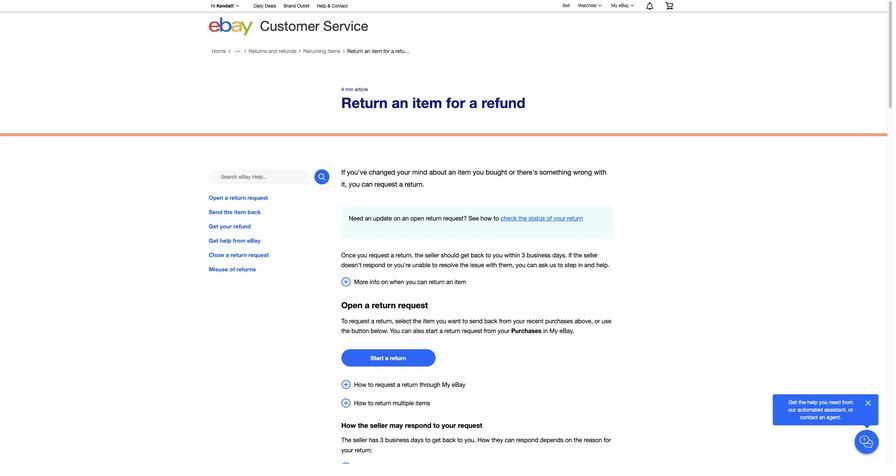 Task type: describe. For each thing, give the bounding box(es) containing it.
through
[[420, 382, 440, 389]]

return inside 4 min article return an item for a refund
[[341, 94, 388, 111]]

brand outlet
[[284, 3, 310, 9]]

1 horizontal spatial on
[[394, 215, 401, 222]]

2 vertical spatial refund
[[233, 223, 251, 230]]

contact
[[332, 3, 348, 9]]

daily deals link
[[254, 2, 276, 11]]

ebay inside dropdown button
[[452, 382, 466, 389]]

seller inside the seller has 3 business days to get back to you. how they can respond depends on the reason for your return:
[[353, 437, 367, 444]]

can inside dropdown button
[[418, 279, 427, 286]]

request up button
[[349, 318, 370, 325]]

return:
[[355, 447, 373, 454]]

my ebay
[[612, 3, 629, 8]]

you inside 'get the help you need from our automated assistant, or contact an agent.'
[[819, 400, 828, 406]]

reason
[[584, 437, 602, 444]]

contact
[[801, 415, 818, 421]]

return an item for a refund main content
[[0, 44, 888, 464]]

brand outlet link
[[284, 2, 310, 11]]

you right "once"
[[358, 252, 367, 259]]

close
[[209, 252, 224, 259]]

watchlist
[[578, 3, 597, 8]]

start a return
[[371, 355, 406, 362]]

seller up help.
[[584, 252, 598, 259]]

0 horizontal spatial ebay
[[247, 237, 261, 244]]

return inside to request a return, select the item you want to send back from your recent purchases above, or use the button below. you can also start a return request from your
[[445, 328, 460, 335]]

you inside to request a return, select the item you want to send back from your recent purchases above, or use the button below. you can also start a return request from your
[[436, 318, 446, 325]]

to request a return, select the item you want to send back from your recent purchases above, or use the button below. you can also start a return request from your
[[341, 318, 612, 335]]

item inside if you've changed your mind about an item you bought or there's something wrong with it, you can request a return.
[[458, 168, 471, 176]]

back inside to request a return, select the item you want to send back from your recent purchases above, or use the button below. you can also start a return request from your
[[485, 318, 498, 325]]

recent
[[527, 318, 544, 325]]

ask
[[539, 262, 548, 269]]

the up step
[[574, 252, 582, 259]]

may
[[390, 422, 403, 430]]

1 horizontal spatial refund
[[396, 48, 411, 54]]

your right status
[[554, 215, 566, 222]]

check
[[501, 215, 517, 222]]

above,
[[575, 318, 593, 325]]

request inside the open a return request link
[[248, 194, 268, 201]]

with inside if you've changed your mind about an item you bought or there's something wrong with it, you can request a return.
[[594, 168, 607, 176]]

item inside 4 min article return an item for a refund
[[413, 94, 442, 111]]

4 min article return an item for a refund
[[341, 87, 526, 111]]

return an item for a refund link
[[347, 48, 411, 54]]

0 horizontal spatial and
[[269, 48, 277, 54]]

start
[[371, 355, 384, 362]]

your inside get your refund link
[[220, 223, 232, 230]]

get for get help from ebay
[[209, 237, 218, 244]]

return.
[[405, 181, 425, 188]]

sell
[[563, 3, 570, 8]]

refunds
[[279, 48, 297, 54]]

how for how to return multiple items
[[354, 400, 367, 407]]

the right "check"
[[519, 215, 527, 222]]

how for how the seller may respond to your request
[[341, 422, 356, 430]]

daily deals
[[254, 3, 276, 9]]

more info on when you can return an item button
[[341, 278, 613, 287]]

your shopping cart image
[[665, 2, 674, 9]]

need an update on an open return request? see how to check the status of your return
[[349, 215, 583, 222]]

once you request a return, the seller should get back to you within 3 business days. if the seller doesn't respond or you're unable to resolve the issue with them, you can ask us to step in and help.
[[341, 252, 610, 269]]

misuse
[[209, 266, 228, 273]]

for inside 4 min article return an item for a refund
[[446, 94, 466, 111]]

a inside dropdown button
[[397, 382, 401, 389]]

home link
[[212, 48, 226, 54]]

how
[[481, 215, 492, 222]]

info
[[370, 279, 380, 286]]

how for how to request a return through my ebay
[[354, 382, 367, 389]]

see
[[469, 215, 479, 222]]

button
[[352, 328, 369, 335]]

or inside to request a return, select the item you want to send back from your recent purchases above, or use the button below. you can also start a return request from your
[[595, 318, 600, 325]]

your inside the seller has 3 business days to get back to you. how they can respond depends on the reason for your return:
[[341, 447, 353, 454]]

mind
[[412, 168, 428, 176]]

!
[[233, 3, 234, 9]]

&
[[328, 3, 331, 9]]

how to return multiple items button
[[341, 399, 613, 408]]

help & contact
[[317, 3, 348, 9]]

returning items link
[[303, 48, 341, 54]]

days.
[[553, 252, 567, 259]]

1 horizontal spatial of
[[547, 215, 552, 222]]

request up you.
[[458, 422, 483, 430]]

from left purchases
[[484, 328, 496, 335]]

the seller has 3 business days to get back to you. how they can respond depends on the reason for your return:
[[341, 437, 611, 454]]

within
[[504, 252, 520, 259]]

outlet
[[297, 3, 310, 9]]

need
[[349, 215, 363, 222]]

get help from ebay link
[[209, 237, 329, 245]]

status
[[529, 215, 545, 222]]

purchases
[[512, 327, 542, 335]]

help.
[[597, 262, 610, 269]]

use
[[602, 318, 612, 325]]

refund inside 4 min article return an item for a refund
[[482, 94, 526, 111]]

multiple
[[393, 400, 414, 407]]

3 inside the seller has 3 business days to get back to you. how they can respond depends on the reason for your return:
[[380, 437, 384, 444]]

your inside if you've changed your mind about an item you bought or there's something wrong with it, you can request a return.
[[397, 168, 411, 176]]

get inside once you request a return, the seller should get back to you within 3 business days. if the seller doesn't respond or you're unable to resolve the issue with them, you can ask us to step in and help.
[[461, 252, 469, 259]]

unable
[[413, 262, 431, 269]]

to inside to request a return, select the item you want to send back from your recent purchases above, or use the button below. you can also start a return request from your
[[463, 318, 468, 325]]

more
[[354, 279, 368, 286]]

the up the 'unable'
[[415, 252, 424, 259]]

from inside 'get the help you need from our automated assistant, or contact an agent.'
[[843, 400, 853, 406]]

close a return request link
[[209, 251, 329, 259]]

for inside the seller has 3 business days to get back to you. how they can respond depends on the reason for your return:
[[604, 437, 611, 444]]

request inside if you've changed your mind about an item you bought or there's something wrong with it, you can request a return.
[[375, 181, 398, 188]]

seller up the 'unable'
[[425, 252, 439, 259]]

your up the seller has 3 business days to get back to you. how they can respond depends on the reason for your return:
[[442, 422, 456, 430]]

returning items
[[303, 48, 341, 54]]

a inside if you've changed your mind about an item you bought or there's something wrong with it, you can request a return.
[[399, 181, 403, 188]]

send the item back
[[209, 209, 261, 216]]

when
[[390, 279, 404, 286]]

your up purchases
[[513, 318, 525, 325]]

0 horizontal spatial for
[[384, 48, 390, 54]]

the left the "issue"
[[460, 262, 469, 269]]

us
[[550, 262, 556, 269]]

Search eBay Help... text field
[[209, 170, 310, 185]]

customer service banner
[[207, 0, 679, 38]]

items inside dropdown button
[[416, 400, 430, 407]]

if you've changed your mind about an item you bought or there's something wrong with it, you can request a return.
[[341, 168, 607, 188]]

get help from ebay
[[209, 237, 261, 244]]

they
[[492, 437, 503, 444]]

0 vertical spatial items
[[328, 48, 341, 54]]

agent.
[[827, 415, 842, 421]]

your left purchases
[[498, 328, 510, 335]]

resolve
[[439, 262, 459, 269]]

send
[[470, 318, 483, 325]]

help inside return an item for a refund main content
[[220, 237, 231, 244]]

or inside once you request a return, the seller should get back to you within 3 business days. if the seller doesn't respond or you're unable to resolve the issue with them, you can ask us to step in and help.
[[387, 262, 393, 269]]

0 vertical spatial open a return request
[[209, 194, 268, 201]]

ebay inside account navigation
[[619, 3, 629, 8]]

request down send
[[462, 328, 482, 335]]

get the help you need from our automated assistant, or contact an agent.
[[789, 400, 854, 421]]

on inside the seller has 3 business days to get back to you. how they can respond depends on the reason for your return:
[[566, 437, 572, 444]]

sell link
[[559, 3, 574, 8]]

get for get the help you need from our automated assistant, or contact an agent.
[[789, 400, 798, 406]]

item inside to request a return, select the item you want to send back from your recent purchases above, or use the button below. you can also start a return request from your
[[423, 318, 435, 325]]

something
[[540, 168, 572, 176]]



Task type: vqa. For each thing, say whether or not it's contained in the screenshot.
Need
yes



Task type: locate. For each thing, give the bounding box(es) containing it.
returning
[[303, 48, 326, 54]]

if up step
[[569, 252, 572, 259]]

2 vertical spatial my
[[442, 382, 450, 389]]

business inside once you request a return, the seller should get back to you within 3 business days. if the seller doesn't respond or you're unable to resolve the issue with them, you can ask us to step in and help.
[[527, 252, 551, 259]]

or right assistant,
[[849, 407, 854, 413]]

with
[[594, 168, 607, 176], [486, 262, 497, 269]]

0 horizontal spatial my
[[442, 382, 450, 389]]

the inside the seller has 3 business days to get back to you. how they can respond depends on the reason for your return:
[[574, 437, 583, 444]]

3 inside once you request a return, the seller should get back to you within 3 business days. if the seller doesn't respond or you're unable to resolve the issue with them, you can ask us to step in and help.
[[522, 252, 525, 259]]

back left you.
[[443, 437, 456, 444]]

2 vertical spatial on
[[566, 437, 572, 444]]

depends
[[540, 437, 564, 444]]

or left you're
[[387, 262, 393, 269]]

0 vertical spatial open
[[209, 194, 223, 201]]

you left "want"
[[436, 318, 446, 325]]

should
[[441, 252, 459, 259]]

1 horizontal spatial in
[[578, 262, 583, 269]]

from up purchases
[[499, 318, 512, 325]]

assistant,
[[825, 407, 847, 413]]

return, inside to request a return, select the item you want to send back from your recent purchases above, or use the button below. you can also start a return request from your
[[376, 318, 394, 325]]

how to request a return through my ebay
[[354, 382, 466, 389]]

can left ask
[[527, 262, 537, 269]]

on
[[394, 215, 401, 222], [381, 279, 388, 286], [566, 437, 572, 444]]

the
[[341, 437, 352, 444]]

0 vertical spatial on
[[394, 215, 401, 222]]

1 vertical spatial open a return request
[[341, 301, 428, 310]]

and
[[269, 48, 277, 54], [585, 262, 595, 269]]

0 vertical spatial business
[[527, 252, 551, 259]]

1 vertical spatial items
[[416, 400, 430, 407]]

it,
[[341, 181, 347, 188]]

with right wrong
[[594, 168, 607, 176]]

2 vertical spatial for
[[604, 437, 611, 444]]

a
[[391, 48, 394, 54], [469, 94, 478, 111], [399, 181, 403, 188], [225, 194, 228, 201], [226, 252, 229, 259], [391, 252, 394, 259], [365, 301, 370, 310], [371, 318, 375, 325], [440, 328, 443, 335], [385, 355, 389, 362], [397, 382, 401, 389]]

respond inside the seller has 3 business days to get back to you. how they can respond depends on the reason for your return:
[[517, 437, 539, 444]]

there's
[[517, 168, 538, 176]]

return, up you're
[[396, 252, 413, 259]]

2 horizontal spatial refund
[[482, 94, 526, 111]]

1 vertical spatial on
[[381, 279, 388, 286]]

bought
[[486, 168, 507, 176]]

an
[[365, 48, 370, 54], [392, 94, 409, 111], [449, 168, 456, 176], [365, 215, 372, 222], [402, 215, 409, 222], [447, 279, 453, 286], [820, 415, 826, 421]]

kendall
[[217, 3, 233, 9]]

get
[[209, 223, 218, 230], [209, 237, 218, 244], [789, 400, 798, 406]]

refund
[[396, 48, 411, 54], [482, 94, 526, 111], [233, 223, 251, 230]]

0 horizontal spatial open
[[209, 194, 223, 201]]

returns
[[249, 48, 267, 54]]

request up the select
[[398, 301, 428, 310]]

open a return request up send the item back
[[209, 194, 268, 201]]

an inside 4 min article return an item for a refund
[[392, 94, 409, 111]]

about
[[429, 168, 447, 176]]

1 horizontal spatial ebay
[[452, 382, 466, 389]]

1 horizontal spatial for
[[446, 94, 466, 111]]

get up the close
[[209, 237, 218, 244]]

get inside 'get the help you need from our automated assistant, or contact an agent.'
[[789, 400, 798, 406]]

how to return multiple items
[[354, 400, 430, 407]]

request
[[375, 181, 398, 188], [248, 194, 268, 201], [249, 252, 269, 259], [369, 252, 389, 259], [398, 301, 428, 310], [349, 318, 370, 325], [462, 328, 482, 335], [375, 382, 396, 389], [458, 422, 483, 430]]

watchlist link
[[574, 1, 605, 10]]

ebay up "how to return multiple items" dropdown button
[[452, 382, 466, 389]]

0 horizontal spatial help
[[220, 237, 231, 244]]

0 vertical spatial return
[[347, 48, 363, 54]]

1 vertical spatial refund
[[482, 94, 526, 111]]

or inside if you've changed your mind about an item you bought or there's something wrong with it, you can request a return.
[[509, 168, 515, 176]]

0 horizontal spatial open a return request
[[209, 194, 268, 201]]

return, up below. at the left bottom of page
[[376, 318, 394, 325]]

more info on when you can return an item
[[354, 279, 466, 286]]

return down service
[[347, 48, 363, 54]]

and left help.
[[585, 262, 595, 269]]

0 horizontal spatial get
[[432, 437, 441, 444]]

your left mind
[[397, 168, 411, 176]]

0 horizontal spatial with
[[486, 262, 497, 269]]

you left need
[[819, 400, 828, 406]]

respond left depends
[[517, 437, 539, 444]]

you up them,
[[493, 252, 503, 259]]

0 horizontal spatial items
[[328, 48, 341, 54]]

get inside the seller has 3 business days to get back to you. how they can respond depends on the reason for your return:
[[432, 437, 441, 444]]

1 horizontal spatial return,
[[396, 252, 413, 259]]

the up automated
[[799, 400, 806, 406]]

get
[[461, 252, 469, 259], [432, 437, 441, 444]]

respond inside once you request a return, the seller should get back to you within 3 business days. if the seller doesn't respond or you're unable to resolve the issue with them, you can ask us to step in and help.
[[363, 262, 385, 269]]

get the help you need from our automated assistant, or contact an agent. tooltip
[[785, 399, 857, 422]]

2 vertical spatial respond
[[517, 437, 539, 444]]

1 vertical spatial open
[[341, 301, 363, 310]]

0 vertical spatial get
[[461, 252, 469, 259]]

misuse of returns
[[209, 266, 256, 273]]

in down recent
[[543, 328, 548, 335]]

you.
[[465, 437, 476, 444]]

get up our
[[789, 400, 798, 406]]

returns and refunds link
[[249, 48, 297, 54]]

1 vertical spatial return
[[341, 94, 388, 111]]

you
[[473, 168, 484, 176], [349, 181, 360, 188], [358, 252, 367, 259], [493, 252, 503, 259], [516, 262, 526, 269], [406, 279, 416, 286], [436, 318, 446, 325], [819, 400, 828, 406]]

service
[[323, 18, 368, 34]]

0 vertical spatial if
[[341, 168, 345, 176]]

request down get help from ebay link
[[249, 252, 269, 259]]

the inside 'get the help you need from our automated assistant, or contact an agent.'
[[799, 400, 806, 406]]

1 vertical spatial in
[[543, 328, 548, 335]]

you right it,
[[349, 181, 360, 188]]

can right they
[[505, 437, 515, 444]]

0 horizontal spatial if
[[341, 168, 345, 176]]

2 horizontal spatial my
[[612, 3, 618, 8]]

1 vertical spatial get
[[209, 237, 218, 244]]

0 vertical spatial and
[[269, 48, 277, 54]]

and left 'refunds'
[[269, 48, 277, 54]]

2 horizontal spatial for
[[604, 437, 611, 444]]

0 horizontal spatial in
[[543, 328, 548, 335]]

seller up return:
[[353, 437, 367, 444]]

1 vertical spatial for
[[446, 94, 466, 111]]

hi kendall !
[[211, 3, 234, 9]]

business up ask
[[527, 252, 551, 259]]

1 vertical spatial with
[[486, 262, 497, 269]]

account navigation
[[207, 0, 679, 12]]

on inside dropdown button
[[381, 279, 388, 286]]

0 vertical spatial return,
[[396, 252, 413, 259]]

0 horizontal spatial refund
[[233, 223, 251, 230]]

1 horizontal spatial my
[[550, 328, 558, 335]]

or left there's
[[509, 168, 515, 176]]

1 horizontal spatial with
[[594, 168, 607, 176]]

open inside the open a return request link
[[209, 194, 223, 201]]

of right status
[[547, 215, 552, 222]]

you down within
[[516, 262, 526, 269]]

get your refund
[[209, 223, 251, 230]]

of
[[547, 215, 552, 222], [230, 266, 235, 273]]

get for get your refund
[[209, 223, 218, 230]]

and inside once you request a return, the seller should get back to you within 3 business days. if the seller doesn't respond or you're unable to resolve the issue with them, you can ask us to step in and help.
[[585, 262, 595, 269]]

step
[[565, 262, 577, 269]]

request down the changed
[[375, 181, 398, 188]]

you're
[[394, 262, 411, 269]]

1 horizontal spatial help
[[808, 400, 818, 406]]

ebay.
[[560, 328, 575, 335]]

them,
[[499, 262, 514, 269]]

to
[[341, 318, 348, 325]]

open up send on the left of page
[[209, 194, 223, 201]]

0 vertical spatial get
[[209, 223, 218, 230]]

a inside once you request a return, the seller should get back to you within 3 business days. if the seller doesn't respond or you're unable to resolve the issue with them, you can ask us to step in and help.
[[391, 252, 394, 259]]

hi
[[211, 3, 215, 9]]

open a return request
[[209, 194, 268, 201], [341, 301, 428, 310]]

misuse of returns link
[[209, 265, 329, 274]]

send the item back link
[[209, 208, 329, 216]]

0 vertical spatial my
[[612, 3, 618, 8]]

request up how to return multiple items
[[375, 382, 396, 389]]

back inside once you request a return, the seller should get back to you within 3 business days. if the seller doesn't respond or you're unable to resolve the issue with them, you can ask us to step in and help.
[[471, 252, 484, 259]]

help up automated
[[808, 400, 818, 406]]

business
[[527, 252, 551, 259], [385, 437, 409, 444]]

from inside get help from ebay link
[[233, 237, 246, 244]]

my inside "purchases in my ebay."
[[550, 328, 558, 335]]

help down get your refund
[[220, 237, 231, 244]]

in inside "purchases in my ebay."
[[543, 328, 548, 335]]

the
[[224, 209, 233, 216], [519, 215, 527, 222], [415, 252, 424, 259], [574, 252, 582, 259], [460, 262, 469, 269], [413, 318, 422, 325], [341, 328, 350, 335], [799, 400, 806, 406], [358, 422, 368, 430], [574, 437, 583, 444]]

return
[[347, 48, 363, 54], [341, 94, 388, 111]]

how the seller may respond to your request
[[341, 422, 483, 430]]

2 vertical spatial ebay
[[452, 382, 466, 389]]

1 vertical spatial help
[[808, 400, 818, 406]]

of right misuse on the left bottom
[[230, 266, 235, 273]]

get right days
[[432, 437, 441, 444]]

0 vertical spatial with
[[594, 168, 607, 176]]

send
[[209, 209, 223, 216]]

you've
[[347, 168, 367, 176]]

need
[[829, 400, 841, 406]]

home
[[212, 48, 226, 54]]

0 vertical spatial refund
[[396, 48, 411, 54]]

issue
[[470, 262, 484, 269]]

request inside close a return request link
[[249, 252, 269, 259]]

1 horizontal spatial 3
[[522, 252, 525, 259]]

back inside the seller has 3 business days to get back to you. how they can respond depends on the reason for your return:
[[443, 437, 456, 444]]

the down the to
[[341, 328, 350, 335]]

1 horizontal spatial get
[[461, 252, 469, 259]]

in inside once you request a return, the seller should get back to you within 3 business days. if the seller doesn't respond or you're unable to resolve the issue with them, you can ask us to step in and help.
[[578, 262, 583, 269]]

item inside dropdown button
[[455, 279, 466, 286]]

returns
[[237, 266, 256, 273]]

0 vertical spatial 3
[[522, 252, 525, 259]]

0 vertical spatial of
[[547, 215, 552, 222]]

0 horizontal spatial of
[[230, 266, 235, 273]]

deals
[[265, 3, 276, 9]]

can inside if you've changed your mind about an item you bought or there's something wrong with it, you can request a return.
[[362, 181, 373, 188]]

on right depends
[[566, 437, 572, 444]]

0 vertical spatial in
[[578, 262, 583, 269]]

respond up info
[[363, 262, 385, 269]]

from right need
[[843, 400, 853, 406]]

1 horizontal spatial open
[[341, 301, 363, 310]]

open up the to
[[341, 301, 363, 310]]

request inside "how to request a return through my ebay" dropdown button
[[375, 382, 396, 389]]

in
[[578, 262, 583, 269], [543, 328, 548, 335]]

1 horizontal spatial open a return request
[[341, 301, 428, 310]]

0 vertical spatial respond
[[363, 262, 385, 269]]

return, inside once you request a return, the seller should get back to you within 3 business days. if the seller doesn't respond or you're unable to resolve the issue with them, you can ask us to step in and help.
[[396, 252, 413, 259]]

with right the "issue"
[[486, 262, 497, 269]]

my right through
[[442, 382, 450, 389]]

my down purchases on the right bottom of the page
[[550, 328, 558, 335]]

1 vertical spatial if
[[569, 252, 572, 259]]

2 horizontal spatial respond
[[517, 437, 539, 444]]

you right when
[[406, 279, 416, 286]]

0 horizontal spatial 3
[[380, 437, 384, 444]]

business down may
[[385, 437, 409, 444]]

ebay up the close a return request
[[247, 237, 261, 244]]

1 horizontal spatial respond
[[405, 422, 432, 430]]

back
[[248, 209, 261, 216], [471, 252, 484, 259], [485, 318, 498, 325], [443, 437, 456, 444]]

or left use
[[595, 318, 600, 325]]

1 vertical spatial business
[[385, 437, 409, 444]]

can down the select
[[402, 328, 412, 335]]

0 horizontal spatial respond
[[363, 262, 385, 269]]

1 vertical spatial ebay
[[247, 237, 261, 244]]

can inside to request a return, select the item you want to send back from your recent purchases above, or use the button below. you can also start a return request from your
[[402, 328, 412, 335]]

customer service
[[260, 18, 368, 34]]

0 horizontal spatial business
[[385, 437, 409, 444]]

0 horizontal spatial return,
[[376, 318, 394, 325]]

ebay right watchlist link
[[619, 3, 629, 8]]

how inside the seller has 3 business days to get back to you. how they can respond depends on the reason for your return:
[[478, 437, 490, 444]]

get right should
[[461, 252, 469, 259]]

also
[[413, 328, 424, 335]]

0 vertical spatial help
[[220, 237, 231, 244]]

an inside 'get the help you need from our automated assistant, or contact an agent.'
[[820, 415, 826, 421]]

2 horizontal spatial on
[[566, 437, 572, 444]]

close a return request
[[209, 252, 269, 259]]

if inside once you request a return, the seller should get back to you within 3 business days. if the seller doesn't respond or you're unable to resolve the issue with them, you can ask us to step in and help.
[[569, 252, 572, 259]]

on right info
[[381, 279, 388, 286]]

automated
[[798, 407, 823, 413]]

a inside 4 min article return an item for a refund
[[469, 94, 478, 111]]

min
[[346, 87, 354, 92]]

my inside account navigation
[[612, 3, 618, 8]]

1 horizontal spatial items
[[416, 400, 430, 407]]

1 vertical spatial return,
[[376, 318, 394, 325]]

brand
[[284, 3, 296, 9]]

once
[[341, 252, 356, 259]]

in right step
[[578, 262, 583, 269]]

get your refund link
[[209, 222, 329, 231]]

the left reason
[[574, 437, 583, 444]]

help inside 'get the help you need from our automated assistant, or contact an agent.'
[[808, 400, 818, 406]]

2 vertical spatial get
[[789, 400, 798, 406]]

3 right within
[[522, 252, 525, 259]]

1 horizontal spatial if
[[569, 252, 572, 259]]

request up send the item back link
[[248, 194, 268, 201]]

can down you've
[[362, 181, 373, 188]]

1 vertical spatial get
[[432, 437, 441, 444]]

you left the bought
[[473, 168, 484, 176]]

open
[[411, 215, 424, 222]]

items right the multiple at the bottom of the page
[[416, 400, 430, 407]]

below.
[[371, 328, 388, 335]]

0 horizontal spatial on
[[381, 279, 388, 286]]

2 horizontal spatial ebay
[[619, 3, 629, 8]]

you
[[390, 328, 400, 335]]

from up the close a return request
[[233, 237, 246, 244]]

you inside dropdown button
[[406, 279, 416, 286]]

your up get help from ebay
[[220, 223, 232, 230]]

the up return:
[[358, 422, 368, 430]]

the up also
[[413, 318, 422, 325]]

item
[[372, 48, 382, 54], [413, 94, 442, 111], [458, 168, 471, 176], [234, 209, 246, 216], [455, 279, 466, 286], [423, 318, 435, 325]]

request up info
[[369, 252, 389, 259]]

seller up 'has'
[[370, 422, 388, 430]]

my inside dropdown button
[[442, 382, 450, 389]]

0 vertical spatial for
[[384, 48, 390, 54]]

can down the 'unable'
[[418, 279, 427, 286]]

open a return request up the select
[[341, 301, 428, 310]]

1 vertical spatial my
[[550, 328, 558, 335]]

an inside dropdown button
[[447, 279, 453, 286]]

3 right 'has'
[[380, 437, 384, 444]]

from
[[233, 237, 246, 244], [499, 318, 512, 325], [484, 328, 496, 335], [843, 400, 853, 406]]

your down the
[[341, 447, 353, 454]]

1 horizontal spatial and
[[585, 262, 595, 269]]

has
[[369, 437, 379, 444]]

business inside the seller has 3 business days to get back to you. how they can respond depends on the reason for your return:
[[385, 437, 409, 444]]

can
[[362, 181, 373, 188], [527, 262, 537, 269], [418, 279, 427, 286], [402, 328, 412, 335], [505, 437, 515, 444]]

1 horizontal spatial business
[[527, 252, 551, 259]]

or inside 'get the help you need from our automated assistant, or contact an agent.'
[[849, 407, 854, 413]]

0 vertical spatial ebay
[[619, 3, 629, 8]]

get down send on the left of page
[[209, 223, 218, 230]]

an inside if you've changed your mind about an item you bought or there's something wrong with it, you can request a return.
[[449, 168, 456, 176]]

1 vertical spatial 3
[[380, 437, 384, 444]]

the right send on the left of page
[[224, 209, 233, 216]]

with inside once you request a return, the seller should get back to you within 3 business days. if the seller doesn't respond or you're unable to resolve the issue with them, you can ask us to step in and help.
[[486, 262, 497, 269]]

1 vertical spatial of
[[230, 266, 235, 273]]

request inside once you request a return, the seller should get back to you within 3 business days. if the seller doesn't respond or you're unable to resolve the issue with them, you can ask us to step in and help.
[[369, 252, 389, 259]]

1 vertical spatial respond
[[405, 422, 432, 430]]

back up the "issue"
[[471, 252, 484, 259]]

back down the open a return request link
[[248, 209, 261, 216]]

can inside once you request a return, the seller should get back to you within 3 business days. if the seller doesn't respond or you're unable to resolve the issue with them, you can ask us to step in and help.
[[527, 262, 537, 269]]

purchases
[[545, 318, 573, 325]]

items right the returning
[[328, 48, 341, 54]]

on right update
[[394, 215, 401, 222]]

1 vertical spatial and
[[585, 262, 595, 269]]

return down article
[[341, 94, 388, 111]]

if up it,
[[341, 168, 345, 176]]

my right watchlist link
[[612, 3, 618, 8]]

respond up days
[[405, 422, 432, 430]]

can inside the seller has 3 business days to get back to you. how they can respond depends on the reason for your return:
[[505, 437, 515, 444]]

back right send
[[485, 318, 498, 325]]

doesn't
[[341, 262, 362, 269]]

if inside if you've changed your mind about an item you bought or there's something wrong with it, you can request a return.
[[341, 168, 345, 176]]

daily
[[254, 3, 264, 9]]



